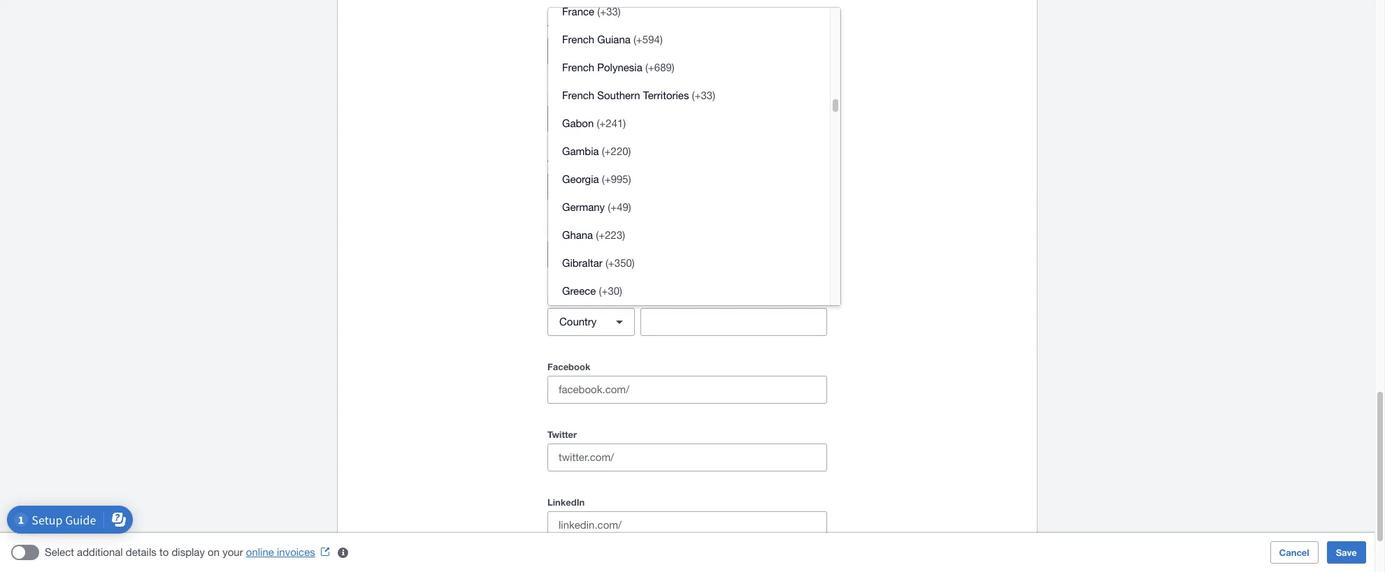 Task type: describe. For each thing, give the bounding box(es) containing it.
473)
[[623, 117, 643, 129]]

(+502)
[[616, 201, 645, 213]]

ghana (+223)
[[562, 6, 625, 17]]

guernsey (+44)
[[562, 229, 634, 241]]

invoices
[[277, 547, 315, 559]]

Website text field
[[548, 173, 826, 200]]

display
[[172, 547, 205, 559]]

guinea-bissau
[[562, 285, 634, 297]]

(+590)
[[622, 145, 652, 157]]

(+223)
[[596, 6, 625, 17]]

email
[[547, 90, 572, 101]]

country for fax
[[559, 316, 597, 328]]

twitter
[[547, 429, 577, 440]]

facebook.com/
[[559, 384, 629, 396]]

facebook
[[547, 361, 590, 373]]

gibraltar
[[562, 34, 603, 45]]

linkedin.com/
[[559, 519, 622, 531]]

greenland
[[562, 89, 611, 101]]

guinea
[[562, 257, 595, 269]]

guinea-bissau button
[[548, 278, 830, 306]]

(+1 for (+1 671)
[[593, 173, 608, 185]]

on
[[208, 547, 220, 559]]

details
[[126, 547, 156, 559]]

linkedin
[[547, 497, 585, 508]]

country for telephone
[[559, 45, 597, 57]]

your
[[222, 547, 243, 559]]

(+30)
[[599, 62, 622, 73]]

save
[[1336, 547, 1357, 559]]

LinkedIn text field
[[622, 513, 826, 539]]

additional
[[77, 547, 123, 559]]

Facebook text field
[[629, 377, 826, 403]]

select additional details to display on your online invoices
[[45, 547, 315, 559]]

guatemala
[[562, 201, 613, 213]]



Task type: vqa. For each thing, say whether or not it's contained in the screenshot.


Task type: locate. For each thing, give the bounding box(es) containing it.
guinea (+224)
[[562, 257, 628, 269]]

guadeloupe
[[562, 145, 619, 157]]

guernsey
[[562, 229, 607, 241]]

save button
[[1327, 542, 1366, 564]]

3 country button from the top
[[547, 308, 635, 336]]

Twitter text field
[[614, 445, 826, 471]]

to
[[159, 547, 169, 559]]

online
[[246, 547, 274, 559]]

(+1 left '671)'
[[593, 173, 608, 185]]

(+1
[[605, 117, 620, 129], [593, 173, 608, 185]]

2 vertical spatial country button
[[547, 308, 635, 336]]

country button
[[547, 37, 635, 65], [547, 241, 635, 268], [547, 308, 635, 336]]

country up greece
[[559, 45, 597, 57]]

3 country from the top
[[559, 316, 597, 328]]

fax
[[547, 294, 563, 305]]

greece (+30)
[[562, 62, 622, 73]]

0 vertical spatial country button
[[547, 37, 635, 65]]

greece
[[562, 62, 596, 73]]

website
[[547, 158, 582, 169]]

1 vertical spatial country
[[559, 248, 597, 260]]

country button for telephone
[[547, 37, 635, 65]]

0 vertical spatial country
[[559, 45, 597, 57]]

guam
[[562, 173, 591, 185]]

telephone
[[547, 22, 592, 34]]

bissau
[[599, 285, 631, 297]]

online invoices link
[[246, 547, 335, 559]]

greenland (+299)
[[562, 89, 643, 101]]

2 country button from the top
[[547, 241, 635, 268]]

country down guernsey
[[559, 248, 597, 260]]

(+1 left 473)
[[605, 117, 620, 129]]

(+224)
[[598, 257, 628, 269]]

country down guinea-
[[559, 316, 597, 328]]

(+1 for (+1 473)
[[605, 117, 620, 129]]

guadeloupe (+590)
[[562, 145, 652, 157]]

select
[[45, 547, 74, 559]]

(+350)
[[605, 34, 635, 45]]

1 country button from the top
[[547, 37, 635, 65]]

1 vertical spatial (+1
[[593, 173, 608, 185]]

cancel button
[[1270, 542, 1318, 564]]

grenada
[[562, 117, 602, 129]]

guam (+1 671)
[[562, 173, 631, 185]]

1 vertical spatial country button
[[547, 241, 635, 268]]

gibraltar (+350)
[[562, 34, 635, 45]]

twitter.com/
[[559, 452, 614, 464]]

country for mobile
[[559, 248, 597, 260]]

group
[[548, 0, 841, 306]]

guinea-
[[562, 285, 599, 297]]

1 country from the top
[[559, 45, 597, 57]]

2 country from the top
[[559, 248, 597, 260]]

additional information image
[[329, 539, 357, 567]]

guatemala (+502)
[[562, 201, 645, 213]]

grenada (+1 473)
[[562, 117, 643, 129]]

cancel
[[1279, 547, 1309, 559]]

671)
[[611, 173, 631, 185]]

(+299)
[[613, 89, 643, 101]]

mobile
[[547, 226, 577, 237]]

2 vertical spatial country
[[559, 316, 597, 328]]

Email text field
[[548, 106, 826, 132]]

None text field
[[641, 309, 826, 336]]

country button for mobile
[[547, 241, 635, 268]]

(+44)
[[610, 229, 634, 241]]

ghana
[[562, 6, 593, 17]]

country button for fax
[[547, 308, 635, 336]]

country
[[559, 45, 597, 57], [559, 248, 597, 260], [559, 316, 597, 328]]

0 vertical spatial (+1
[[605, 117, 620, 129]]

group containing ghana
[[548, 0, 841, 306]]

None text field
[[641, 38, 826, 64]]



